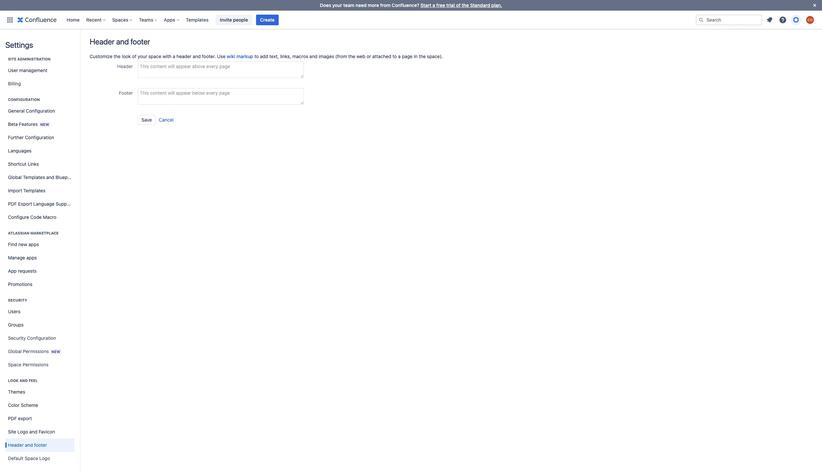 Task type: locate. For each thing, give the bounding box(es) containing it.
the
[[462, 2, 469, 8], [114, 54, 121, 59], [349, 54, 356, 59], [419, 54, 426, 59]]

site administration group
[[5, 50, 74, 92]]

0 horizontal spatial header
[[8, 442, 24, 448]]

to
[[255, 54, 259, 59], [393, 54, 397, 59]]

0 vertical spatial of
[[456, 2, 461, 8]]

configuration down groups link
[[27, 335, 56, 341]]

templates inside global templates and blueprints link
[[23, 175, 45, 180]]

0 horizontal spatial space
[[8, 362, 21, 368]]

apps
[[164, 17, 175, 22]]

appswitcher icon image
[[6, 16, 14, 24]]

logo down header and footer link
[[39, 456, 50, 461]]

in
[[414, 54, 418, 59]]

configuration for further
[[25, 135, 54, 140]]

1 security from the top
[[8, 298, 27, 302]]

plan.
[[492, 2, 503, 8]]

find
[[8, 242, 17, 247]]

look
[[122, 54, 131, 59]]

1 global from the top
[[8, 175, 22, 180]]

1 vertical spatial permissions
[[23, 362, 49, 368]]

0 horizontal spatial header and footer
[[8, 442, 47, 448]]

0 vertical spatial site
[[8, 57, 16, 61]]

1 vertical spatial logo
[[39, 456, 50, 461]]

beta
[[8, 121, 18, 127]]

or
[[367, 54, 371, 59]]

site inside group
[[8, 57, 16, 61]]

feel
[[29, 379, 38, 383]]

further
[[8, 135, 24, 140]]

home link
[[65, 14, 82, 25]]

the right trial
[[462, 2, 469, 8]]

0 vertical spatial space
[[8, 362, 21, 368]]

site
[[8, 57, 16, 61], [8, 429, 16, 435]]

1 horizontal spatial header
[[90, 37, 115, 46]]

1 vertical spatial new
[[51, 350, 60, 354]]

logo down export at the left
[[17, 429, 28, 435]]

from
[[381, 2, 391, 8]]

home
[[67, 17, 80, 22]]

security group
[[5, 291, 74, 374]]

new for permissions
[[51, 350, 60, 354]]

configure code macro
[[8, 214, 56, 220]]

pdf inside "link"
[[8, 416, 17, 422]]

header and footer up look
[[90, 37, 150, 46]]

1 vertical spatial your
[[138, 54, 147, 59]]

2 site from the top
[[8, 429, 16, 435]]

1 horizontal spatial of
[[456, 2, 461, 8]]

apps right new
[[29, 242, 39, 247]]

billing link
[[5, 77, 74, 90]]

site down pdf export
[[8, 429, 16, 435]]

1 horizontal spatial space
[[25, 456, 38, 461]]

security for security configuration
[[8, 335, 26, 341]]

2 pdf from the top
[[8, 416, 17, 422]]

pdf left export at the left
[[8, 416, 17, 422]]

of right look
[[132, 54, 137, 59]]

1 horizontal spatial new
[[51, 350, 60, 354]]

templates
[[186, 17, 209, 22], [23, 175, 45, 180], [23, 188, 45, 193]]

templates inside import templates link
[[23, 188, 45, 193]]

1 vertical spatial site
[[8, 429, 16, 435]]

2 security from the top
[[8, 335, 26, 341]]

a
[[433, 2, 435, 8], [173, 54, 175, 59], [398, 54, 401, 59]]

settings icon image
[[793, 16, 801, 24]]

groups
[[8, 322, 24, 328]]

footer down site logo and favicon "link" at the bottom left
[[34, 442, 47, 448]]

your left team
[[333, 2, 342, 8]]

header down look
[[117, 63, 133, 69]]

promotions
[[8, 282, 32, 287]]

pdf inside configuration group
[[8, 201, 17, 207]]

global up space permissions
[[8, 349, 22, 354]]

configuration up beta features new
[[26, 108, 55, 114]]

1 vertical spatial apps
[[26, 255, 37, 261]]

2 global from the top
[[8, 349, 22, 354]]

banner
[[0, 10, 823, 29]]

header
[[90, 37, 115, 46], [117, 63, 133, 69], [8, 442, 24, 448]]

and left blueprints
[[46, 175, 54, 180]]

logo inside "link"
[[17, 429, 28, 435]]

1 horizontal spatial logo
[[39, 456, 50, 461]]

to left 'page'
[[393, 54, 397, 59]]

global templates and blueprints link
[[5, 171, 77, 184]]

general configuration
[[8, 108, 55, 114]]

permissions down global permissions new
[[23, 362, 49, 368]]

pdf for pdf export language support
[[8, 201, 17, 207]]

templates down links
[[23, 175, 45, 180]]

customize the look of your space with a header and footer. use wiki markup to add text, links, macros and images (from the web or attached to a page in the space).
[[90, 54, 443, 59]]

0 vertical spatial logo
[[17, 429, 28, 435]]

import templates
[[8, 188, 45, 193]]

global
[[8, 175, 22, 180], [8, 349, 22, 354]]

0 vertical spatial pdf
[[8, 201, 17, 207]]

themes link
[[5, 386, 74, 399]]

1 vertical spatial of
[[132, 54, 137, 59]]

new inside global permissions new
[[51, 350, 60, 354]]

space permissions
[[8, 362, 49, 368]]

pdf
[[8, 201, 17, 207], [8, 416, 17, 422]]

0 horizontal spatial of
[[132, 54, 137, 59]]

1 vertical spatial space
[[25, 456, 38, 461]]

with
[[163, 54, 172, 59]]

site inside "link"
[[8, 429, 16, 435]]

2 vertical spatial header
[[8, 442, 24, 448]]

wiki
[[227, 54, 236, 59]]

None submit
[[138, 115, 156, 125], [159, 115, 174, 125], [138, 115, 156, 125], [159, 115, 174, 125]]

new up 'further configuration' link
[[40, 122, 49, 126]]

global inside configuration group
[[8, 175, 22, 180]]

to left add
[[255, 54, 259, 59]]

links
[[28, 161, 39, 167]]

pdf export language support link
[[5, 197, 74, 211]]

2 horizontal spatial a
[[433, 2, 435, 8]]

security configuration link
[[5, 332, 74, 345]]

1 pdf from the top
[[8, 201, 17, 207]]

site up user on the left top of the page
[[8, 57, 16, 61]]

security up users
[[8, 298, 27, 302]]

global up the import
[[8, 175, 22, 180]]

1 vertical spatial global
[[8, 349, 22, 354]]

and up look
[[116, 37, 129, 46]]

0 vertical spatial new
[[40, 122, 49, 126]]

1 horizontal spatial header and footer
[[90, 37, 150, 46]]

customize
[[90, 54, 112, 59]]

favicon
[[39, 429, 55, 435]]

1 vertical spatial security
[[8, 335, 26, 341]]

invite people button
[[216, 14, 252, 25]]

space down header and footer link
[[25, 456, 38, 461]]

0 horizontal spatial logo
[[17, 429, 28, 435]]

permissions down security configuration link
[[23, 349, 49, 354]]

space up look
[[8, 362, 21, 368]]

0 horizontal spatial your
[[138, 54, 147, 59]]

footer up look
[[131, 37, 150, 46]]

configuration up languages link
[[25, 135, 54, 140]]

site for site administration
[[8, 57, 16, 61]]

1 horizontal spatial to
[[393, 54, 397, 59]]

free
[[437, 2, 445, 8]]

1 vertical spatial templates
[[23, 175, 45, 180]]

0 horizontal spatial new
[[40, 122, 49, 126]]

2 vertical spatial templates
[[23, 188, 45, 193]]

header up default
[[8, 442, 24, 448]]

security
[[8, 298, 27, 302], [8, 335, 26, 341]]

confluence image
[[17, 16, 57, 24], [17, 16, 57, 24]]

1 horizontal spatial your
[[333, 2, 342, 8]]

markup
[[237, 54, 253, 59]]

features
[[19, 121, 38, 127]]

create link
[[256, 14, 279, 25]]

a right with
[[173, 54, 175, 59]]

blueprints
[[56, 175, 77, 180]]

apps button
[[162, 14, 182, 25]]

your left space
[[138, 54, 147, 59]]

images
[[319, 54, 334, 59]]

and inside "link"
[[29, 429, 37, 435]]

0 vertical spatial permissions
[[23, 349, 49, 354]]

global inside "security" "group"
[[8, 349, 22, 354]]

pdf left export
[[8, 201, 17, 207]]

1 vertical spatial header
[[117, 63, 133, 69]]

2 horizontal spatial header
[[117, 63, 133, 69]]

user management
[[8, 67, 47, 73]]

templates right apps popup button
[[186, 17, 209, 22]]

app requests
[[8, 268, 37, 274]]

promotions link
[[5, 278, 74, 291]]

permissions for space
[[23, 362, 49, 368]]

configuration
[[8, 97, 40, 102], [26, 108, 55, 114], [25, 135, 54, 140], [27, 335, 56, 341]]

global for global permissions new
[[8, 349, 22, 354]]

1 vertical spatial header and footer
[[8, 442, 47, 448]]

space inside "security" "group"
[[8, 362, 21, 368]]

apps up requests
[[26, 255, 37, 261]]

new
[[18, 242, 27, 247]]

header and footer inside look and feel group
[[8, 442, 47, 448]]

new down security configuration link
[[51, 350, 60, 354]]

0 vertical spatial global
[[8, 175, 22, 180]]

0 vertical spatial header and footer
[[90, 37, 150, 46]]

teams
[[139, 17, 153, 22]]

and left favicon
[[29, 429, 37, 435]]

0 vertical spatial your
[[333, 2, 342, 8]]

app
[[8, 268, 17, 274]]

header and footer
[[90, 37, 150, 46], [8, 442, 47, 448]]

configure
[[8, 214, 29, 220]]

1 site from the top
[[8, 57, 16, 61]]

0 vertical spatial security
[[8, 298, 27, 302]]

spaces button
[[110, 14, 135, 25]]

themes
[[8, 389, 25, 395]]

a left 'page'
[[398, 54, 401, 59]]

a left free
[[433, 2, 435, 8]]

text,
[[270, 54, 279, 59]]

configure code macro link
[[5, 211, 74, 224]]

templates up the pdf export language support link
[[23, 188, 45, 193]]

0 vertical spatial templates
[[186, 17, 209, 22]]

general configuration link
[[5, 104, 74, 118]]

0 horizontal spatial a
[[173, 54, 175, 59]]

and left feel
[[19, 379, 28, 383]]

new inside beta features new
[[40, 122, 49, 126]]

0 horizontal spatial to
[[255, 54, 259, 59]]

configuration for security
[[27, 335, 56, 341]]

templates for global templates and blueprints
[[23, 175, 45, 180]]

confluence?
[[392, 2, 420, 8]]

code
[[30, 214, 42, 220]]

close image
[[811, 1, 819, 9]]

color scheme link
[[5, 399, 74, 412]]

use
[[217, 54, 226, 59]]

of right trial
[[456, 2, 461, 8]]

user
[[8, 67, 18, 73]]

global for global templates and blueprints
[[8, 175, 22, 180]]

configuration up general
[[8, 97, 40, 102]]

1 horizontal spatial footer
[[131, 37, 150, 46]]

header and footer up default space logo
[[8, 442, 47, 448]]

configuration inside "security" "group"
[[27, 335, 56, 341]]

1 vertical spatial pdf
[[8, 416, 17, 422]]

0 horizontal spatial footer
[[34, 442, 47, 448]]

color scheme
[[8, 403, 38, 408]]

macro
[[43, 214, 56, 220]]

your
[[333, 2, 342, 8], [138, 54, 147, 59]]

more
[[368, 2, 379, 8]]

security down groups at the bottom of page
[[8, 335, 26, 341]]

apps
[[29, 242, 39, 247], [26, 255, 37, 261]]

configuration group
[[5, 90, 77, 226]]

1 vertical spatial footer
[[34, 442, 47, 448]]

collapse sidebar image
[[72, 33, 87, 46]]

(from
[[336, 54, 347, 59]]

security configuration
[[8, 335, 56, 341]]

header up customize
[[90, 37, 115, 46]]



Task type: describe. For each thing, give the bounding box(es) containing it.
templates inside 'templates' link
[[186, 17, 209, 22]]

create
[[260, 17, 275, 22]]

does
[[320, 2, 331, 8]]

atlassian
[[8, 231, 29, 235]]

global permissions new
[[8, 349, 60, 354]]

start a free trial of the standard plan. link
[[421, 2, 503, 8]]

space).
[[427, 54, 443, 59]]

the left look
[[114, 54, 121, 59]]

your profile and preferences image
[[807, 16, 815, 24]]

pdf for pdf export
[[8, 416, 17, 422]]

groups link
[[5, 318, 74, 332]]

templates link
[[184, 14, 211, 25]]

atlassian marketplace
[[8, 231, 59, 235]]

web
[[357, 54, 366, 59]]

management
[[19, 67, 47, 73]]

space inside look and feel group
[[25, 456, 38, 461]]

people
[[233, 17, 248, 22]]

user management link
[[5, 64, 74, 77]]

and inside configuration group
[[46, 175, 54, 180]]

users
[[8, 309, 20, 314]]

and left footer.
[[193, 54, 201, 59]]

1 to from the left
[[255, 54, 259, 59]]

administration
[[17, 57, 51, 61]]

page
[[402, 54, 413, 59]]

settings
[[5, 40, 33, 50]]

export
[[18, 416, 32, 422]]

help icon image
[[780, 16, 787, 24]]

further configuration link
[[5, 131, 74, 144]]

export
[[18, 201, 32, 207]]

new for features
[[40, 122, 49, 126]]

support
[[56, 201, 73, 207]]

configuration for general
[[26, 108, 55, 114]]

scheme
[[21, 403, 38, 408]]

and up default space logo
[[25, 442, 33, 448]]

the left the web
[[349, 54, 356, 59]]

default space logo link
[[5, 452, 74, 465]]

header
[[177, 54, 192, 59]]

site for site logo and favicon
[[8, 429, 16, 435]]

header inside look and feel group
[[8, 442, 24, 448]]

permissions for global
[[23, 349, 49, 354]]

links,
[[280, 54, 291, 59]]

header and footer link
[[5, 439, 74, 452]]

atlassian marketplace group
[[5, 224, 74, 293]]

trial
[[447, 2, 455, 8]]

standard
[[470, 2, 491, 8]]

pdf export
[[8, 416, 32, 422]]

banner containing home
[[0, 10, 823, 29]]

shortcut links link
[[5, 158, 74, 171]]

0 vertical spatial footer
[[131, 37, 150, 46]]

find new apps link
[[5, 238, 74, 251]]

default space logo
[[8, 456, 50, 461]]

Footer text field
[[138, 88, 304, 105]]

notification icon image
[[766, 16, 774, 24]]

1 horizontal spatial a
[[398, 54, 401, 59]]

users link
[[5, 305, 74, 318]]

2 to from the left
[[393, 54, 397, 59]]

beta features new
[[8, 121, 49, 127]]

footer
[[119, 90, 133, 96]]

team
[[344, 2, 355, 8]]

space
[[149, 54, 161, 59]]

space permissions link
[[5, 358, 74, 372]]

manage
[[8, 255, 25, 261]]

Search field
[[696, 14, 763, 25]]

templates for import templates
[[23, 188, 45, 193]]

wiki markup button
[[227, 53, 253, 60]]

need
[[356, 2, 367, 8]]

pdf export language support
[[8, 201, 73, 207]]

default
[[8, 456, 23, 461]]

site logo and favicon link
[[5, 425, 74, 439]]

and left the images
[[310, 54, 318, 59]]

recent button
[[84, 14, 108, 25]]

find new apps
[[8, 242, 39, 247]]

0 vertical spatial apps
[[29, 242, 39, 247]]

0 vertical spatial header
[[90, 37, 115, 46]]

look
[[8, 379, 19, 383]]

the right in
[[419, 54, 426, 59]]

site administration
[[8, 57, 51, 61]]

teams button
[[137, 14, 160, 25]]

footer inside look and feel group
[[34, 442, 47, 448]]

global element
[[4, 10, 695, 29]]

languages
[[8, 148, 32, 154]]

search image
[[699, 17, 704, 22]]

add
[[260, 54, 268, 59]]

app requests link
[[5, 265, 74, 278]]

shortcut links
[[8, 161, 39, 167]]

billing
[[8, 81, 21, 86]]

invite people
[[220, 17, 248, 22]]

Header text field
[[138, 61, 304, 78]]

language
[[33, 201, 55, 207]]

security for security
[[8, 298, 27, 302]]

does your team need more from confluence? start a free trial of the standard plan.
[[320, 2, 503, 8]]

footer.
[[202, 54, 216, 59]]

requests
[[18, 268, 37, 274]]

import
[[8, 188, 22, 193]]

look and feel group
[[5, 372, 74, 467]]

further configuration
[[8, 135, 54, 140]]



Task type: vqa. For each thing, say whether or not it's contained in the screenshot.
Notifications Icon
no



